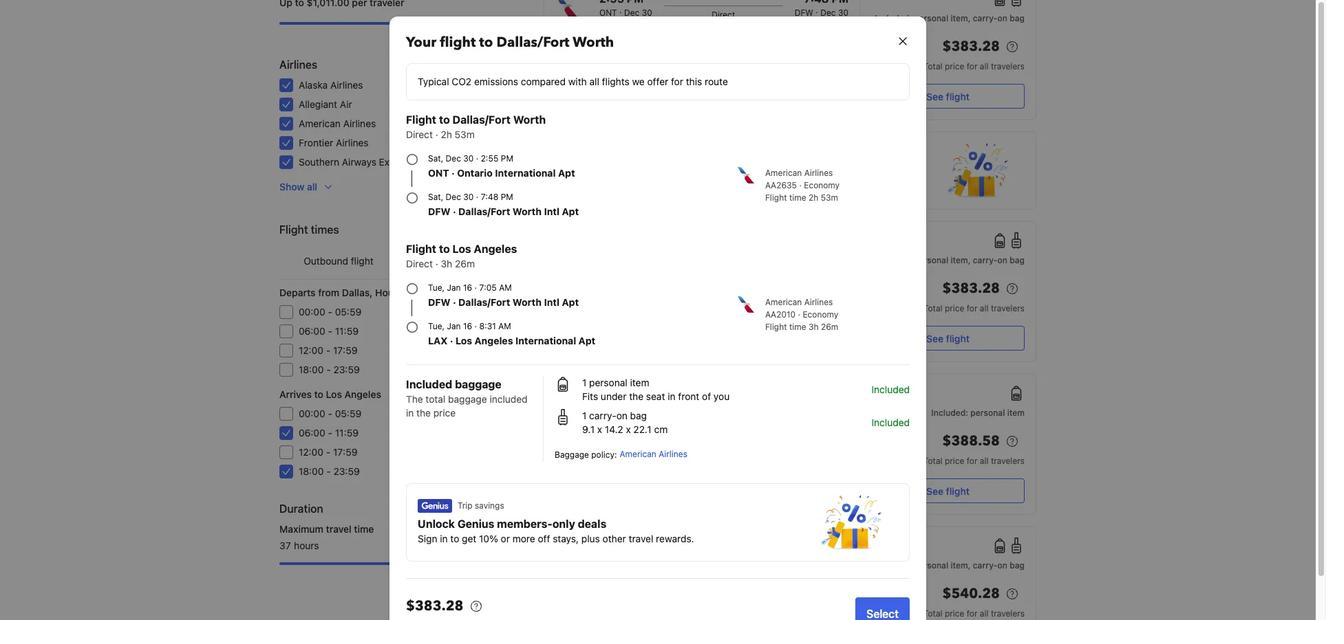Task type: locate. For each thing, give the bounding box(es) containing it.
9:40
[[803, 55, 829, 67]]

8:15
[[599, 55, 623, 67]]

3 see flight from the top
[[926, 485, 970, 497]]

3 total from the top
[[924, 456, 942, 467]]

1 vertical spatial 12:00
[[299, 447, 323, 458]]

pm for 8:15 pm dfw . jan 16
[[625, 55, 642, 67]]

worth up 401
[[513, 297, 542, 308]]

2 06:00 - 11:59 from the top
[[299, 427, 359, 439]]

0 vertical spatial sat,
[[428, 153, 443, 164]]

price
[[945, 61, 964, 72], [945, 303, 964, 314], [433, 407, 456, 419], [945, 456, 964, 467], [945, 609, 964, 619]]

airlines
[[594, 30, 623, 41], [279, 58, 317, 71], [330, 79, 363, 91], [594, 93, 623, 103], [343, 118, 376, 129], [336, 137, 369, 149], [804, 168, 833, 178], [804, 297, 833, 308], [594, 335, 623, 345], [588, 425, 617, 436], [659, 449, 687, 460], [594, 578, 623, 588]]

jan down return flight button
[[447, 283, 461, 293]]

9.1
[[582, 424, 595, 436]]

2 total price for all travelers from the top
[[924, 303, 1025, 314]]

deals inside your flight to dallas/fort worth dialog
[[578, 518, 606, 531]]

10% inside your flight to dallas/fort worth dialog
[[479, 533, 498, 545]]

time right maximum
[[354, 524, 374, 535]]

sat, inside sat, dec 30 · 7:48 pm dfw · dallas/fort worth intl apt
[[428, 192, 443, 202]]

dec up 9:40 pm
[[820, 8, 836, 18]]

unlock genius members-only deals sign in to get 10% or more off stays, plus other travel rewards.
[[555, 166, 832, 193], [418, 518, 694, 545]]

flight for outbound flight button
[[351, 255, 373, 267]]

8:15 pm dfw . jan 16
[[599, 55, 650, 81]]

am for 5:00 am
[[627, 387, 645, 400]]

505
[[498, 345, 516, 356]]

1 vertical spatial time
[[789, 322, 806, 332]]

2 see flight button from the top
[[871, 326, 1025, 351]]

los inside flight to los angeles direct · 3h 26m
[[452, 243, 471, 255]]

see for 8:15 pm
[[926, 90, 943, 102]]

2 00:00 - 05:59 from the top
[[299, 408, 362, 420]]

international down 2:55 at the left top of the page
[[495, 167, 556, 179]]

0 horizontal spatial members-
[[497, 518, 552, 531]]

0 vertical spatial 11:59
[[335, 325, 359, 337]]

dec down 2:05
[[820, 555, 836, 566]]

sat, dec 30 · 2:55 pm ont · ontario international apt
[[428, 153, 575, 179]]

flights
[[602, 76, 629, 87]]

pm right 2:55 at the left top of the page
[[501, 153, 513, 164]]

frontier airlines
[[299, 137, 369, 149], [555, 425, 617, 436]]

item
[[630, 377, 649, 389], [1007, 408, 1025, 418]]

total for see flight button associated with pm
[[924, 61, 942, 72]]

1 vertical spatial genius
[[457, 518, 494, 531]]

8:31 right "aa2010"
[[805, 297, 828, 310]]

16
[[641, 70, 650, 81], [506, 98, 516, 110], [463, 283, 472, 293], [839, 312, 848, 323], [463, 321, 472, 332]]

1 vertical spatial intl
[[544, 297, 559, 308]]

$383.28 region
[[871, 36, 1025, 61], [871, 278, 1025, 303], [406, 596, 844, 621]]

2 travelers from the top
[[991, 303, 1025, 314]]

carry-
[[973, 13, 997, 23], [973, 255, 997, 266], [589, 410, 616, 422], [973, 561, 997, 571]]

dallas/fort inside "tue, jan 16 · 7:05 am dfw · dallas/fort worth intl apt"
[[458, 297, 510, 308]]

1 horizontal spatial item
[[1007, 408, 1025, 418]]

sat, inside the sat, dec 30 · 2:55 pm ont · ontario international apt
[[428, 153, 443, 164]]

8:31
[[805, 297, 828, 310], [479, 321, 496, 332]]

on inside 1 carry-on bag 9.1 x 14.2 x 22.1 cm
[[616, 410, 628, 422]]

1 horizontal spatial rewards.
[[794, 181, 832, 193]]

time down aa2635
[[789, 193, 806, 203]]

1 23:59 from the top
[[333, 364, 360, 376]]

times
[[311, 224, 339, 236]]

apt inside "tue, jan 16 · 7:05 am dfw · dallas/fort worth intl apt"
[[562, 297, 579, 308]]

1 included: personal item, carry-on bag from the top
[[875, 13, 1025, 23]]

0 vertical spatial economy
[[804, 180, 840, 191]]

1 vertical spatial more
[[513, 533, 535, 545]]

pm inside 2:05 pm dfw . dec 30
[[831, 540, 848, 553]]

arrives
[[279, 389, 312, 401]]

savings
[[475, 501, 504, 511]]

genius image
[[948, 143, 1008, 198], [821, 495, 882, 551], [418, 500, 452, 513], [418, 500, 452, 513]]

1 vertical spatial get
[[462, 533, 476, 545]]

1 horizontal spatial plus
[[719, 181, 738, 193]]

direct inside flight to los angeles direct · 3h 26m
[[406, 258, 433, 270]]

1 1 from the top
[[582, 377, 587, 389]]

00:00 down departs
[[299, 306, 325, 318]]

flight left times
[[279, 224, 308, 236]]

get inside your flight to dallas/fort worth dialog
[[462, 533, 476, 545]]

frontier up baggage
[[555, 425, 586, 436]]

1 inside 1 carry-on bag 9.1 x 14.2 x 22.1 cm
[[582, 410, 587, 422]]

am for 8:43 am
[[627, 450, 645, 462]]

8:43 am .
[[599, 450, 645, 473]]

lax up total
[[428, 335, 448, 347]]

total price for all travelers for second see flight button from the bottom of the page
[[924, 303, 1025, 314]]

flight up houston
[[406, 243, 436, 255]]

2 x from the left
[[626, 424, 631, 436]]

1 06:00 from the top
[[299, 325, 325, 337]]

18:00
[[299, 364, 324, 376], [299, 466, 324, 478]]

flight inside flight to dallas/fort worth direct · 2h 53m
[[406, 114, 436, 126]]

1 vertical spatial see flight
[[926, 333, 970, 344]]

am right 8:43
[[627, 450, 645, 462]]

2 horizontal spatial 26m
[[821, 322, 838, 332]]

pm right 2:05
[[831, 540, 848, 553]]

lax right "aa2010"
[[800, 312, 816, 323]]

1 vertical spatial 26m
[[723, 296, 740, 306]]

18:00 up the arrives
[[299, 364, 324, 376]]

1 vertical spatial or
[[501, 533, 510, 545]]

included: personal item, carry-on bag for lax
[[875, 561, 1025, 571]]

time inside american airlines aa2010 · economy flight time 3h 26m
[[789, 322, 806, 332]]

apt
[[558, 167, 575, 179], [562, 206, 579, 217], [562, 297, 579, 308], [579, 335, 595, 347]]

am down 102
[[498, 321, 511, 332]]

17:59 down arrives to los angeles
[[333, 447, 358, 458]]

flight inside flight to los angeles direct · 3h 26m
[[406, 243, 436, 255]]

dec up 8:15 pm dfw . jan 16
[[624, 8, 639, 18]]

flight for second see flight button from the bottom of the page
[[946, 333, 970, 344]]

item,
[[951, 13, 971, 23], [951, 255, 971, 266], [951, 561, 971, 571]]

2 1 from the top
[[582, 410, 587, 422]]

0 vertical spatial time
[[789, 193, 806, 203]]

3 travelers from the top
[[991, 456, 1025, 467]]

1 vertical spatial ont
[[428, 167, 449, 179]]

1 vertical spatial 18:00 - 23:59
[[299, 466, 360, 478]]

flight inside american airlines aa2635 · economy flight time 2h 53m
[[765, 193, 787, 203]]

11:59 down arrives to los angeles
[[335, 427, 359, 439]]

3
[[510, 156, 516, 168]]

-
[[328, 306, 332, 318], [328, 325, 332, 337], [326, 345, 330, 356], [326, 364, 331, 376], [328, 408, 332, 420], [328, 427, 332, 439], [326, 447, 330, 458], [326, 466, 331, 478]]

tue, for lax
[[428, 321, 445, 332]]

personal item, carry-on bag
[[914, 255, 1025, 266]]

american airlines image
[[738, 167, 754, 184], [738, 297, 754, 313]]

16 left '7:05'
[[463, 283, 472, 293]]

worth down the 3
[[513, 206, 542, 217]]

1 18:00 - 23:59 from the top
[[299, 364, 360, 376]]

1 horizontal spatial frontier
[[555, 425, 586, 436]]

1 00:00 - 05:59 from the top
[[299, 306, 362, 318]]

dec down 9:06
[[622, 555, 638, 566]]

frontier airlines up southern
[[299, 137, 369, 149]]

total for see flight button for am
[[924, 456, 942, 467]]

included for 1 personal item fits under the seat in front of you
[[872, 384, 910, 396]]

flight for flight times
[[279, 224, 308, 236]]

2 05:59 from the top
[[335, 408, 362, 420]]

international
[[495, 167, 556, 179], [515, 335, 576, 347]]

18:00 - 23:59 up duration
[[299, 466, 360, 478]]

0 vertical spatial 26m
[[455, 258, 475, 270]]

see flight
[[926, 90, 970, 102], [926, 333, 970, 344], [926, 485, 970, 497]]

1 horizontal spatial unlock
[[555, 166, 592, 178]]

hours
[[294, 540, 319, 552]]

2 see flight from the top
[[926, 333, 970, 344]]

members-
[[635, 166, 690, 178], [497, 518, 552, 531]]

lax down 9:06
[[599, 555, 615, 566]]

16 inside 8:15 pm dfw . jan 16
[[641, 70, 650, 81]]

see for 8:43 am
[[926, 485, 943, 497]]

1 see flight button from the top
[[871, 84, 1025, 109]]

00:00 - 05:59 down from
[[299, 306, 362, 318]]

06:00 - 11:59 down arrives to los angeles
[[299, 427, 359, 439]]

23:59
[[333, 364, 360, 376], [333, 466, 360, 478]]

1 vertical spatial included:
[[931, 408, 968, 418]]

2 item, from the top
[[951, 255, 971, 266]]

1 tue, from the top
[[428, 283, 445, 293]]

1 vertical spatial 2h
[[809, 193, 818, 203]]

2 vertical spatial lax
[[599, 555, 615, 566]]

2 12:00 from the top
[[299, 447, 323, 458]]

11:59
[[335, 325, 359, 337], [335, 427, 359, 439]]

frontier up southern
[[299, 137, 333, 149]]

am for 8:31 am
[[831, 297, 848, 310]]

total
[[426, 394, 445, 405]]

dec inside sat, dec 30 · 7:48 pm dfw · dallas/fort worth intl apt
[[446, 192, 461, 202]]

0 vertical spatial 53m
[[455, 129, 475, 140]]

1 sat, from the top
[[428, 153, 443, 164]]

for
[[967, 61, 978, 72], [671, 76, 683, 87], [967, 303, 978, 314], [967, 456, 978, 467], [967, 609, 978, 619]]

sat,
[[428, 153, 443, 164], [428, 192, 443, 202]]

2 see from the top
[[926, 333, 943, 344]]

time
[[789, 193, 806, 203], [789, 322, 806, 332], [354, 524, 374, 535]]

the left the seat
[[629, 391, 643, 403]]

0 vertical spatial see
[[926, 90, 943, 102]]

flight for flight to los angeles direct · 3h 26m
[[406, 243, 436, 255]]

1 vertical spatial unlock
[[418, 518, 455, 531]]

dallas/fort down 7:48
[[458, 206, 510, 217]]

tab list
[[279, 244, 516, 281]]

travel
[[766, 181, 791, 193], [326, 524, 351, 535], [629, 533, 653, 545]]

2 horizontal spatial 2h
[[809, 193, 818, 203]]

1 american airlines image from the top
[[738, 167, 754, 184]]

intl down the sat, dec 30 · 2:55 pm ont · ontario international apt
[[544, 206, 559, 217]]

06:00 - 11:59
[[299, 325, 359, 337], [299, 427, 359, 439]]

dfw down return
[[428, 297, 450, 308]]

intl for tue, jan 16 · 7:05 am dfw · dallas/fort worth intl apt
[[544, 297, 559, 308]]

1 vertical spatial 12:00 - 17:59
[[299, 447, 358, 458]]

0 vertical spatial 06:00
[[299, 325, 325, 337]]

2 18:00 from the top
[[299, 466, 324, 478]]

american airlines aa2010 · economy flight time 3h 26m
[[765, 297, 838, 332]]

see flight button for am
[[871, 479, 1025, 504]]

am right "aa2010"
[[831, 297, 848, 310]]

2 sat, from the top
[[428, 192, 443, 202]]

12:00 up the arrives
[[299, 345, 323, 356]]

the
[[629, 391, 643, 403], [416, 407, 431, 419]]

1 see flight from the top
[[926, 90, 970, 102]]

front
[[678, 391, 699, 403]]

american airlines image left aa2635
[[738, 167, 754, 184]]

2 total from the top
[[924, 303, 942, 314]]

1 travelers from the top
[[991, 61, 1025, 72]]

06:00 - 11:59 down from
[[299, 325, 359, 337]]

american airlines up fits
[[555, 335, 623, 345]]

the inside included baggage the total baggage included in the price
[[416, 407, 431, 419]]

we
[[632, 76, 645, 87]]

1 horizontal spatial 26m
[[723, 296, 740, 306]]

1 inside "1 personal item fits under the seat in front of you"
[[582, 377, 587, 389]]

frontier airlines up baggage
[[555, 425, 617, 436]]

0 vertical spatial unlock genius members-only deals sign in to get 10% or more off stays, plus other travel rewards.
[[555, 166, 832, 193]]

airlines inside baggage policy: american airlines
[[659, 449, 687, 460]]

.
[[619, 5, 622, 15], [816, 5, 818, 15], [620, 67, 623, 78], [818, 310, 821, 320], [619, 400, 622, 410], [620, 462, 623, 473], [617, 553, 620, 563], [816, 553, 818, 563]]

16 right american airlines aa2010 · economy flight time 3h 26m
[[839, 312, 848, 323]]

17:59 up arrives to los angeles
[[333, 345, 358, 356]]

worth up 8:15
[[573, 33, 614, 52]]

06:00 down departs
[[299, 325, 325, 337]]

18:00 up duration
[[299, 466, 324, 478]]

2 18:00 - 23:59 from the top
[[299, 466, 360, 478]]

total price for all travelers
[[924, 61, 1025, 72], [924, 303, 1025, 314], [924, 456, 1025, 467], [924, 609, 1025, 619]]

1 vertical spatial frontier airlines
[[555, 425, 617, 436]]

12:00
[[299, 345, 323, 356], [299, 447, 323, 458]]

1 see from the top
[[926, 90, 943, 102]]

2 vertical spatial see
[[926, 485, 943, 497]]

apt inside tue, jan 16 · 8:31 am lax · los angeles international apt
[[579, 335, 595, 347]]

1 horizontal spatial lax
[[599, 555, 615, 566]]

ont left "ontario"
[[428, 167, 449, 179]]

sat, right express
[[428, 153, 443, 164]]

ont down 5:00 on the left bottom of the page
[[599, 403, 617, 413]]

other
[[740, 181, 764, 193], [603, 533, 626, 545]]

economy for flight to dallas/fort worth
[[804, 180, 840, 191]]

00:00 down the arrives
[[299, 408, 325, 420]]

off inside your flight to dallas/fort worth dialog
[[538, 533, 550, 545]]

0 horizontal spatial 26m
[[455, 258, 475, 270]]

0 vertical spatial 18:00
[[299, 364, 324, 376]]

0 vertical spatial rewards.
[[794, 181, 832, 193]]

06:00 down the arrives
[[299, 427, 325, 439]]

0 horizontal spatial 53m
[[455, 129, 475, 140]]

american airlines image left "aa2010"
[[738, 297, 754, 313]]

0 vertical spatial 00:00 - 05:59
[[299, 306, 362, 318]]

travel inside your flight to dallas/fort worth dialog
[[629, 533, 653, 545]]

jan right "aa2010"
[[823, 312, 837, 323]]

1 vertical spatial american airlines image
[[738, 297, 754, 313]]

0 horizontal spatial stays,
[[553, 533, 579, 545]]

1 for 1 carry-on bag 9.1 x 14.2 x 22.1 cm
[[582, 410, 587, 422]]

flight down aa2635
[[765, 193, 787, 203]]

am right 9:06
[[627, 540, 645, 553]]

1 vertical spatial rewards.
[[656, 533, 694, 545]]

1 up fits
[[582, 377, 587, 389]]

2 23:59 from the top
[[333, 466, 360, 478]]

0 horizontal spatial plus
[[581, 533, 600, 545]]

1 total price for all travelers from the top
[[924, 61, 1025, 72]]

0 vertical spatial baggage
[[455, 378, 502, 391]]

your
[[406, 33, 436, 52]]

8:43
[[599, 450, 625, 462]]

0 vertical spatial stays,
[[690, 181, 716, 193]]

jan inside '8:31 am lax . jan 16'
[[823, 312, 837, 323]]

16 left 401
[[463, 321, 472, 332]]

1 up 9.1
[[582, 410, 587, 422]]

see flight for pm
[[926, 90, 970, 102]]

the down the
[[416, 407, 431, 419]]

3 see flight button from the top
[[871, 479, 1025, 504]]

0 vertical spatial 05:59
[[335, 306, 362, 318]]

dfw down 2:05
[[795, 555, 813, 566]]

05:59 down departs from dallas, houston
[[335, 306, 362, 318]]

$383.28
[[942, 37, 1000, 56], [942, 279, 1000, 298], [406, 597, 463, 616]]

lax for 9:06 am
[[599, 555, 615, 566]]

under
[[601, 391, 627, 403]]

12:00 up duration
[[299, 447, 323, 458]]

0 vertical spatial $383.28
[[942, 37, 1000, 56]]

sign
[[555, 181, 575, 193], [418, 533, 437, 545]]

los for arrives
[[326, 389, 342, 401]]

angeles up '7:05'
[[474, 243, 517, 255]]

0 vertical spatial more
[[650, 181, 673, 193]]

0 vertical spatial the
[[629, 391, 643, 403]]

2 intl from the top
[[544, 297, 559, 308]]

0 horizontal spatial 8:31
[[479, 321, 496, 332]]

flight down the typical
[[406, 114, 436, 126]]

pm up we
[[625, 55, 642, 67]]

economy right "aa2010"
[[803, 310, 838, 320]]

apt for tue, jan 16 · 8:31 am lax · los angeles international apt
[[579, 335, 595, 347]]

baggage right total
[[448, 394, 487, 405]]

26m inside flight to los angeles direct · 3h 26m
[[455, 258, 475, 270]]

1 vertical spatial included: personal item, carry-on bag
[[875, 561, 1025, 571]]

1 horizontal spatial members-
[[635, 166, 690, 178]]

aa2010
[[765, 310, 796, 320]]

apt inside sat, dec 30 · 7:48 pm dfw · dallas/fort worth intl apt
[[562, 206, 579, 217]]

. inside '8:31 am lax . jan 16'
[[818, 310, 821, 320]]

dec down "ontario"
[[446, 192, 461, 202]]

1 for 1 personal item fits under the seat in front of you
[[582, 377, 587, 389]]

$383.28 for see flight button associated with pm
[[942, 37, 1000, 56]]

3 total price for all travelers from the top
[[924, 456, 1025, 467]]

2 12:00 - 17:59 from the top
[[299, 447, 358, 458]]

0 vertical spatial los
[[452, 243, 471, 255]]

0 vertical spatial members-
[[635, 166, 690, 178]]

2 vertical spatial 2h
[[709, 386, 718, 396]]

in inside "1 personal item fits under the seat in front of you"
[[668, 391, 675, 403]]

1 intl from the top
[[544, 206, 559, 217]]

typical
[[418, 76, 449, 87]]

sat, for ont
[[428, 153, 443, 164]]

0 horizontal spatial genius
[[457, 518, 494, 531]]

stays,
[[690, 181, 716, 193], [553, 533, 579, 545]]

angeles for flight
[[474, 243, 517, 255]]

1 06:00 - 11:59 from the top
[[299, 325, 359, 337]]

flight down "aa2010"
[[765, 322, 787, 332]]

. inside 2:05 pm dfw . dec 30
[[816, 553, 818, 563]]

$383.28 region inside your flight to dallas/fort worth dialog
[[406, 596, 844, 621]]

2 american airlines image from the top
[[738, 297, 754, 313]]

to inside flight to dallas/fort worth direct · 2h 53m
[[439, 114, 450, 126]]

am inside 8:43 am .
[[627, 450, 645, 462]]

2 vertical spatial see flight
[[926, 485, 970, 497]]

jan left 401
[[447, 321, 461, 332]]

economy inside american airlines aa2635 · economy flight time 2h 53m
[[804, 180, 840, 191]]

1 vertical spatial tue,
[[428, 321, 445, 332]]

american airlines down air
[[299, 118, 376, 129]]

apt inside the sat, dec 30 · 2:55 pm ont · ontario international apt
[[558, 167, 575, 179]]

dec inside 'dfw . dec 30'
[[820, 8, 836, 18]]

1 vertical spatial economy
[[803, 310, 838, 320]]

dfw up return
[[428, 206, 450, 217]]

price for see flight button associated with pm
[[945, 61, 964, 72]]

show all
[[279, 181, 317, 193]]

intl inside sat, dec 30 · 7:48 pm dfw · dallas/fort worth intl apt
[[544, 206, 559, 217]]

1 vertical spatial los
[[456, 335, 472, 347]]

2 vertical spatial time
[[354, 524, 374, 535]]

angeles inside flight to los angeles direct · 3h 26m
[[474, 243, 517, 255]]

1 12:00 - 17:59 from the top
[[299, 345, 358, 356]]

angeles up 314
[[475, 335, 513, 347]]

dfw down 8:15
[[599, 70, 618, 81]]

dallas/fort up the compared
[[496, 33, 569, 52]]

x left 22.1
[[626, 424, 631, 436]]

2 vertical spatial $383.28
[[406, 597, 463, 616]]

1 vertical spatial stays,
[[553, 533, 579, 545]]

members- inside your flight to dallas/fort worth dialog
[[497, 518, 552, 531]]

all
[[980, 61, 989, 72], [589, 76, 599, 87], [307, 181, 317, 193], [980, 303, 989, 314], [980, 456, 989, 467], [980, 609, 989, 619]]

06:00
[[299, 325, 325, 337], [299, 427, 325, 439]]

0 horizontal spatial lax
[[428, 335, 448, 347]]

0 horizontal spatial item
[[630, 377, 649, 389]]

see flight button for pm
[[871, 84, 1025, 109]]

pm for 2:05 pm dfw . dec 30
[[831, 540, 848, 553]]

12:00 - 17:59 up arrives to los angeles
[[299, 345, 358, 356]]

flight for see flight button for am
[[946, 485, 970, 497]]

1 item, from the top
[[951, 13, 971, 23]]

1 vertical spatial deals
[[578, 518, 606, 531]]

time down "aa2010"
[[789, 322, 806, 332]]

102
[[500, 306, 516, 318]]

3 see from the top
[[926, 485, 943, 497]]

for for see flight button associated with pm
[[967, 61, 978, 72]]

direct inside flight to dallas/fort worth direct · 2h 53m
[[406, 129, 433, 140]]

from
[[318, 287, 339, 299]]

2 horizontal spatial lax
[[800, 312, 816, 323]]

0 vertical spatial 2h
[[441, 129, 452, 140]]

dec up "ontario"
[[446, 153, 461, 164]]

dfw inside sat, dec 30 · 7:48 pm dfw · dallas/fort worth intl apt
[[428, 206, 450, 217]]

x right 9.1
[[597, 424, 602, 436]]

2 17:59 from the top
[[333, 447, 358, 458]]

1 vertical spatial 23:59
[[333, 466, 360, 478]]

pm inside the sat, dec 30 · 2:55 pm ont · ontario international apt
[[501, 153, 513, 164]]

0 vertical spatial tue,
[[428, 283, 445, 293]]

3 item, from the top
[[951, 561, 971, 571]]

unlock inside your flight to dallas/fort worth dialog
[[418, 518, 455, 531]]

deals
[[715, 166, 744, 178], [578, 518, 606, 531]]

0 horizontal spatial 10%
[[479, 533, 498, 545]]

1 horizontal spatial deals
[[715, 166, 744, 178]]

american inside american airlines aa2010 · economy flight time 3h 26m
[[765, 297, 802, 308]]

1 horizontal spatial 53m
[[821, 193, 838, 203]]

dfw inside 8:15 pm dfw . jan 16
[[599, 70, 618, 81]]

0 horizontal spatial frontier airlines
[[299, 137, 369, 149]]

am inside 5:00 am ont . dec 30
[[627, 387, 645, 400]]

30 inside ont . dec 30
[[642, 8, 652, 18]]

worth inside "tue, jan 16 · 7:05 am dfw · dallas/fort worth intl apt"
[[513, 297, 542, 308]]

3h
[[711, 54, 721, 64], [441, 258, 452, 270], [710, 296, 720, 306], [809, 322, 819, 332]]

17:59
[[333, 345, 358, 356], [333, 447, 358, 458]]

1 vertical spatial 11:59
[[335, 427, 359, 439]]

item, for ont
[[951, 13, 971, 23]]

12:00 - 17:59 down arrives to los angeles
[[299, 447, 358, 458]]

4 total from the top
[[924, 609, 942, 619]]

ont inside ont . dec 30
[[599, 8, 617, 18]]

dfw up 9:40
[[795, 8, 813, 18]]

0 vertical spatial 12:00
[[299, 345, 323, 356]]

plus
[[719, 181, 738, 193], [581, 533, 600, 545]]

intl
[[544, 206, 559, 217], [544, 297, 559, 308]]

0 horizontal spatial off
[[538, 533, 550, 545]]

am right '7:05'
[[499, 283, 512, 293]]

price for second see flight button from the bottom of the page
[[945, 303, 964, 314]]

1 total from the top
[[924, 61, 942, 72]]

flight for see flight button associated with pm
[[946, 90, 970, 102]]

am left the seat
[[627, 387, 645, 400]]

worth down 5
[[513, 114, 546, 126]]

18:00 - 23:59
[[299, 364, 360, 376], [299, 466, 360, 478]]

1 vertical spatial 1
[[582, 410, 587, 422]]

included: personal item, carry-on bag
[[875, 13, 1025, 23], [875, 561, 1025, 571]]

1 vertical spatial off
[[538, 533, 550, 545]]

16 inside tue, jan 16 · 8:31 am lax · los angeles international apt
[[463, 321, 472, 332]]

pm right 7:48
[[501, 192, 513, 202]]

8:31 left 401
[[479, 321, 496, 332]]

angeles left the
[[344, 389, 381, 401]]

sign inside your flight to dallas/fort worth dialog
[[418, 533, 437, 545]]

only
[[690, 166, 713, 178], [552, 518, 575, 531]]

compared
[[521, 76, 566, 87]]

tab list containing outbound flight
[[279, 244, 516, 281]]

international down 102
[[515, 335, 576, 347]]

ont up 8:15
[[599, 8, 617, 18]]

0 horizontal spatial more
[[513, 533, 535, 545]]

for inside dialog
[[671, 76, 683, 87]]

1 horizontal spatial 10%
[[617, 181, 636, 193]]

apt for tue, jan 16 · 7:05 am dfw · dallas/fort worth intl apt
[[562, 297, 579, 308]]

item inside "1 personal item fits under the seat in front of you"
[[630, 377, 649, 389]]

intl right 102
[[544, 297, 559, 308]]

2 tue, from the top
[[428, 321, 445, 332]]

2 vertical spatial 26m
[[821, 322, 838, 332]]

rewards.
[[794, 181, 832, 193], [656, 533, 694, 545]]

am inside 9:06 am lax . dec 30
[[627, 540, 645, 553]]

baggage
[[555, 450, 589, 460]]

1 vertical spatial members-
[[497, 518, 552, 531]]

0 vertical spatial 1
[[582, 377, 587, 389]]

0 vertical spatial 8:31
[[805, 297, 828, 310]]

pm right 9:40
[[831, 55, 848, 67]]

1 vertical spatial international
[[515, 335, 576, 347]]

584
[[498, 118, 516, 129]]

included inside included baggage the total baggage included in the price
[[406, 378, 452, 391]]

1
[[582, 377, 587, 389], [582, 410, 587, 422]]

16 right flights
[[641, 70, 650, 81]]

pm inside sat, dec 30 · 7:48 pm dfw · dallas/fort worth intl apt
[[501, 192, 513, 202]]

1 vertical spatial 17:59
[[333, 447, 358, 458]]

0 horizontal spatial or
[[501, 533, 510, 545]]

item for included:
[[1007, 408, 1025, 418]]

18:00 - 23:59 up arrives to los angeles
[[299, 364, 360, 376]]

only inside your flight to dallas/fort worth dialog
[[552, 518, 575, 531]]

00:00 - 05:59 down arrives to los angeles
[[299, 408, 362, 420]]

0 vertical spatial 06:00 - 11:59
[[299, 325, 359, 337]]

1 vertical spatial item,
[[951, 255, 971, 266]]

$540.28 region
[[871, 584, 1025, 608]]

angeles
[[474, 243, 517, 255], [475, 335, 513, 347], [344, 389, 381, 401]]

angeles for arrives
[[344, 389, 381, 401]]

0 vertical spatial 12:00 - 17:59
[[299, 345, 358, 356]]

arrives to los angeles
[[279, 389, 381, 401]]

30 inside sat, dec 30 · 7:48 pm dfw · dallas/fort worth intl apt
[[463, 192, 474, 202]]

dallas/fort down '7:05'
[[458, 297, 510, 308]]

see flight button
[[871, 84, 1025, 109], [871, 326, 1025, 351], [871, 479, 1025, 504]]

· inside american airlines aa2010 · economy flight time 3h 26m
[[798, 310, 800, 320]]

$388.58 region
[[871, 431, 1025, 456]]

for for second see flight button from the bottom of the page
[[967, 303, 978, 314]]

2 included: personal item, carry-on bag from the top
[[875, 561, 1025, 571]]

1 12:00 from the top
[[299, 345, 323, 356]]

1 vertical spatial 18:00
[[299, 466, 324, 478]]

0 vertical spatial get
[[599, 181, 614, 193]]



Task type: describe. For each thing, give the bounding box(es) containing it.
dec inside 9:06 am lax . dec 30
[[622, 555, 638, 566]]

dallas/fort inside sat, dec 30 · 7:48 pm dfw · dallas/fort worth intl apt
[[458, 206, 510, 217]]

1 horizontal spatial other
[[740, 181, 764, 193]]

dallas,
[[342, 287, 373, 299]]

stays, inside your flight to dallas/fort worth dialog
[[553, 533, 579, 545]]

typical co2 emissions compared with all flights we offer for this route
[[418, 76, 728, 87]]

2h 59m
[[709, 386, 738, 396]]

dallas/fort inside flight to dallas/fort worth direct · 2h 53m
[[452, 114, 511, 126]]

offer
[[647, 76, 668, 87]]

0 horizontal spatial frontier
[[299, 137, 333, 149]]

30 inside 2:05 pm dfw . dec 30
[[838, 555, 848, 566]]

international inside tue, jan 16 · 8:31 am lax · los angeles international apt
[[515, 335, 576, 347]]

· inside american airlines aa2635 · economy flight time 2h 53m
[[799, 180, 802, 191]]

route
[[705, 76, 728, 87]]

unlock genius members-only deals sign in to get 10% or more off stays, plus other travel rewards. inside your flight to dallas/fort worth dialog
[[418, 518, 694, 545]]

4 total price for all travelers from the top
[[924, 609, 1025, 619]]

2 horizontal spatial travel
[[766, 181, 791, 193]]

total for second see flight button from the bottom of the page
[[924, 303, 942, 314]]

30 inside the sat, dec 30 · 2:55 pm ont · ontario international apt
[[463, 153, 474, 164]]

airways
[[342, 156, 376, 168]]

0 vertical spatial frontier airlines
[[299, 137, 369, 149]]

price for see flight button for am
[[945, 456, 964, 467]]

dfw inside "tue, jan 16 · 7:05 am dfw · dallas/fort worth intl apt"
[[428, 297, 450, 308]]

american airlines aa2635 · economy flight time 2h 53m
[[765, 168, 840, 203]]

maximum
[[279, 524, 323, 535]]

show all button
[[274, 175, 339, 200]]

8:31 inside '8:31 am lax . jan 16'
[[805, 297, 828, 310]]

trip
[[458, 501, 472, 511]]

1 17:59 from the top
[[333, 345, 358, 356]]

american inside american airlines aa2635 · economy flight time 2h 53m
[[765, 168, 802, 178]]

american airlines link
[[620, 449, 687, 460]]

$383.28 region for second see flight button from the bottom of the page
[[871, 278, 1025, 303]]

you
[[714, 391, 730, 403]]

dec inside 2:05 pm dfw . dec 30
[[820, 555, 836, 566]]

co2
[[452, 76, 472, 87]]

· inside flight to los angeles direct · 3h 26m
[[435, 258, 438, 270]]

16 inside '8:31 am lax . jan 16'
[[839, 312, 848, 323]]

international inside the sat, dec 30 · 2:55 pm ont · ontario international apt
[[495, 167, 556, 179]]

1 00:00 from the top
[[299, 306, 325, 318]]

or inside dialog
[[501, 533, 510, 545]]

tue, for dfw
[[428, 283, 445, 293]]

dfw inside 'dfw . dec 30'
[[795, 8, 813, 18]]

all inside dialog
[[589, 76, 599, 87]]

dfw . dec 30
[[795, 5, 848, 18]]

53m inside flight to dallas/fort worth direct · 2h 53m
[[455, 129, 475, 140]]

departs from dallas, houston
[[279, 287, 414, 299]]

1 carry-on bag 9.1 x 14.2 x 22.1 cm
[[582, 410, 668, 436]]

worth inside sat, dec 30 · 7:48 pm dfw · dallas/fort worth intl apt
[[513, 206, 542, 217]]

time inside maximum travel time 37 hours
[[354, 524, 374, 535]]

see flight for am
[[926, 485, 970, 497]]

jan inside "tue, jan 16 · 7:05 am dfw · dallas/fort worth intl apt"
[[447, 283, 461, 293]]

sat, for dfw
[[428, 192, 443, 202]]

. inside 8:15 pm dfw . jan 16
[[620, 67, 623, 78]]

the inside "1 personal item fits under the seat in front of you"
[[629, 391, 643, 403]]

american airlines down 9:06
[[555, 578, 623, 588]]

$383.28 for second see flight button from the bottom of the page
[[942, 279, 1000, 298]]

· inside flight to dallas/fort worth direct · 2h 53m
[[435, 129, 438, 140]]

1 horizontal spatial stays,
[[690, 181, 716, 193]]

ont . dec 30
[[599, 5, 652, 18]]

time for flight to dallas/fort worth
[[789, 193, 806, 203]]

included: for $383.28
[[875, 13, 912, 23]]

26m inside american airlines aa2010 · economy flight time 3h 26m
[[821, 322, 838, 332]]

7:48
[[481, 192, 498, 202]]

total price for all travelers for see flight button for am
[[924, 456, 1025, 467]]

return flight
[[429, 255, 484, 267]]

30 inside 'dfw . dec 30'
[[838, 8, 848, 18]]

16 inside "tue, jan 16 · 7:05 am dfw · dallas/fort worth intl apt"
[[463, 283, 472, 293]]

apt for sat, dec 30 · 7:48 pm dfw · dallas/fort worth intl apt
[[562, 206, 579, 217]]

0 vertical spatial or
[[638, 181, 648, 193]]

emissions
[[474, 76, 518, 87]]

included: for $388.58
[[931, 408, 968, 418]]

economy for flight to los angeles
[[803, 310, 838, 320]]

am inside tue, jan 16 · 8:31 am lax · los angeles international apt
[[498, 321, 511, 332]]

total price for all travelers for see flight button associated with pm
[[924, 61, 1025, 72]]

more inside your flight to dallas/fort worth dialog
[[513, 533, 535, 545]]

your flight to dallas/fort worth
[[406, 33, 614, 52]]

intl for sat, dec 30 · 7:48 pm dfw · dallas/fort worth intl apt
[[544, 206, 559, 217]]

ont inside 5:00 am ont . dec 30
[[599, 403, 617, 413]]

baggage policy: american airlines
[[555, 449, 687, 460]]

travel inside maximum travel time 37 hours
[[326, 524, 351, 535]]

maximum travel time 37 hours
[[279, 524, 374, 552]]

2h inside american airlines aa2635 · economy flight time 2h 53m
[[809, 193, 818, 203]]

flight inside dialog
[[440, 33, 476, 52]]

this
[[686, 76, 702, 87]]

0 vertical spatial only
[[690, 166, 713, 178]]

with
[[568, 76, 587, 87]]

1 x from the left
[[597, 424, 602, 436]]

2 vertical spatial included:
[[875, 561, 912, 571]]

travelers for see flight button for am
[[991, 456, 1025, 467]]

ontario
[[457, 167, 493, 179]]

alaska airlines
[[299, 79, 363, 91]]

personal inside "1 personal item fits under the seat in front of you"
[[589, 377, 627, 389]]

1 horizontal spatial get
[[599, 181, 614, 193]]

3h 25m
[[711, 54, 740, 64]]

1 11:59 from the top
[[335, 325, 359, 337]]

genius inside your flight to dallas/fort worth dialog
[[457, 518, 494, 531]]

flight to dallas/fort worth direct · 2h 53m
[[406, 114, 546, 140]]

allegiant air
[[299, 98, 352, 110]]

american airlines image for worth
[[738, 167, 754, 184]]

14.2
[[605, 424, 623, 436]]

in inside included baggage the total baggage included in the price
[[406, 407, 414, 419]]

2 11:59 from the top
[[335, 427, 359, 439]]

0 vertical spatial plus
[[719, 181, 738, 193]]

southern airways express
[[299, 156, 414, 168]]

american inside baggage policy: american airlines
[[620, 449, 656, 460]]

carry- inside 1 carry-on bag 9.1 x 14.2 x 22.1 cm
[[589, 410, 616, 422]]

1 vertical spatial frontier
[[555, 425, 586, 436]]

dec inside 5:00 am ont . dec 30
[[624, 403, 639, 413]]

included: personal item, carry-on bag for ont
[[875, 13, 1025, 23]]

air
[[340, 98, 352, 110]]

houston
[[375, 287, 414, 299]]

0 vertical spatial sign
[[555, 181, 575, 193]]

5
[[510, 79, 516, 91]]

worth inside flight to dallas/fort worth direct · 2h 53m
[[513, 114, 546, 126]]

30 inside 5:00 am ont . dec 30
[[642, 403, 652, 413]]

bag inside 1 carry-on bag 9.1 x 14.2 x 22.1 cm
[[630, 410, 647, 422]]

jan inside tue, jan 16 · 8:31 am lax · los angeles international apt
[[447, 321, 461, 332]]

. inside 5:00 am ont . dec 30
[[619, 400, 622, 410]]

lax inside tue, jan 16 · 8:31 am lax · los angeles international apt
[[428, 335, 448, 347]]

fits
[[582, 391, 598, 403]]

included for 1 carry-on bag 9.1 x 14.2 x 22.1 cm
[[872, 417, 910, 429]]

american airlines up 8:15
[[555, 30, 623, 41]]

of
[[702, 391, 711, 403]]

flight for return flight button
[[462, 255, 484, 267]]

dec inside the sat, dec 30 · 2:55 pm ont · ontario international apt
[[446, 153, 461, 164]]

cm
[[654, 424, 668, 436]]

3h 26m
[[710, 296, 740, 306]]

return flight button
[[398, 244, 516, 279]]

59m
[[721, 386, 738, 396]]

other inside your flight to dallas/fort worth dialog
[[603, 533, 626, 545]]

departs
[[279, 287, 316, 299]]

included
[[490, 394, 528, 405]]

airlines inside american airlines aa2635 · economy flight time 2h 53m
[[804, 168, 833, 178]]

2 06:00 from the top
[[299, 427, 325, 439]]

duration
[[279, 503, 323, 515]]

1 horizontal spatial genius
[[595, 166, 632, 178]]

outbound flight button
[[279, 244, 398, 279]]

alaska
[[299, 79, 328, 91]]

3h inside flight to los angeles direct · 3h 26m
[[441, 258, 452, 270]]

. inside 9:06 am lax . dec 30
[[617, 553, 620, 563]]

9:06 am lax . dec 30
[[599, 540, 650, 566]]

4 travelers from the top
[[991, 609, 1025, 619]]

the
[[406, 394, 423, 405]]

sat, dec 30 · 7:48 pm dfw · dallas/fort worth intl apt
[[428, 192, 579, 217]]

seat
[[646, 391, 665, 403]]

item, for lax
[[951, 561, 971, 571]]

included baggage the total baggage included in the price
[[406, 378, 528, 419]]

to inside flight to los angeles direct · 3h 26m
[[439, 243, 450, 255]]

express
[[379, 156, 414, 168]]

0 vertical spatial unlock
[[555, 166, 592, 178]]

am for 9:06 am
[[627, 540, 645, 553]]

los for flight
[[452, 243, 471, 255]]

travelers for second see flight button from the bottom of the page
[[991, 303, 1025, 314]]

30 inside 9:06 am lax . dec 30
[[640, 555, 650, 566]]

plus inside your flight to dallas/fort worth dialog
[[581, 533, 600, 545]]

flight for flight to dallas/fort worth direct · 2h 53m
[[406, 114, 436, 126]]

. inside ont . dec 30
[[619, 5, 622, 15]]

southern
[[299, 156, 339, 168]]

aa2635
[[765, 180, 797, 191]]

item for 1 personal item
[[630, 377, 649, 389]]

flight inside american airlines aa2010 · economy flight time 3h 26m
[[765, 322, 787, 332]]

angeles inside tue, jan 16 · 8:31 am lax · los angeles international apt
[[475, 335, 513, 347]]

25m
[[723, 54, 740, 64]]

1 horizontal spatial more
[[650, 181, 673, 193]]

9:06
[[599, 540, 625, 553]]

your flight to dallas/fort worth dialog
[[373, 0, 943, 621]]

outbound flight
[[304, 255, 373, 267]]

return
[[429, 255, 459, 267]]

show
[[279, 181, 304, 193]]

8:31 inside tue, jan 16 · 8:31 am lax · los angeles international apt
[[479, 321, 496, 332]]

401
[[500, 325, 516, 337]]

3h inside american airlines aa2010 · economy flight time 3h 26m
[[809, 322, 819, 332]]

2 00:00 from the top
[[299, 408, 325, 420]]

16 down 5
[[506, 98, 516, 110]]

price inside included baggage the total baggage included in the price
[[433, 407, 456, 419]]

time for flight to los angeles
[[789, 322, 806, 332]]

ont inside the sat, dec 30 · 2:55 pm ont · ontario international apt
[[428, 167, 449, 179]]

1 vertical spatial baggage
[[448, 394, 487, 405]]

for for see flight button for am
[[967, 456, 978, 467]]

tue, jan 16 · 7:05 am dfw · dallas/fort worth intl apt
[[428, 283, 579, 308]]

5:00 am ont . dec 30
[[599, 387, 652, 413]]

$388.58
[[942, 432, 1000, 451]]

1 horizontal spatial frontier airlines
[[555, 425, 617, 436]]

8:31 am lax . jan 16
[[800, 297, 848, 323]]

$383.28 region for see flight button associated with pm
[[871, 36, 1025, 61]]

5:00
[[599, 387, 625, 400]]

am inside "tue, jan 16 · 7:05 am dfw · dallas/fort worth intl apt"
[[499, 283, 512, 293]]

$383.28 inside your flight to dallas/fort worth dialog
[[406, 597, 463, 616]]

2:05 pm dfw . dec 30
[[795, 540, 848, 566]]

22.1
[[633, 424, 652, 436]]

0 vertical spatial off
[[675, 181, 688, 193]]

policy:
[[591, 450, 617, 460]]

1 05:59 from the top
[[335, 306, 362, 318]]

los inside tue, jan 16 · 8:31 am lax · los angeles international apt
[[456, 335, 472, 347]]

trip savings
[[458, 501, 504, 511]]

jan inside 8:15 pm dfw . jan 16
[[625, 70, 639, 81]]

9:40 pm
[[803, 55, 848, 67]]

included: personal item
[[931, 408, 1025, 418]]

37
[[279, 540, 291, 552]]

all inside button
[[307, 181, 317, 193]]

. inside 'dfw . dec 30'
[[816, 5, 818, 15]]

lax for 8:31 am
[[800, 312, 816, 323]]

american airlines down with
[[555, 93, 623, 103]]

allegiant
[[299, 98, 337, 110]]

$540.28
[[942, 585, 1000, 604]]

flight to los angeles direct · 3h 26m
[[406, 243, 517, 270]]

2h inside flight to dallas/fort worth direct · 2h 53m
[[441, 129, 452, 140]]

american airlines image for angeles
[[738, 297, 754, 313]]

314
[[500, 364, 516, 376]]

travelers for see flight button associated with pm
[[991, 61, 1025, 72]]

2:05
[[804, 540, 829, 553]]

pm for 9:40 pm
[[831, 55, 848, 67]]

1 18:00 from the top
[[299, 364, 324, 376]]

0 vertical spatial 10%
[[617, 181, 636, 193]]



Task type: vqa. For each thing, say whether or not it's contained in the screenshot.
·
yes



